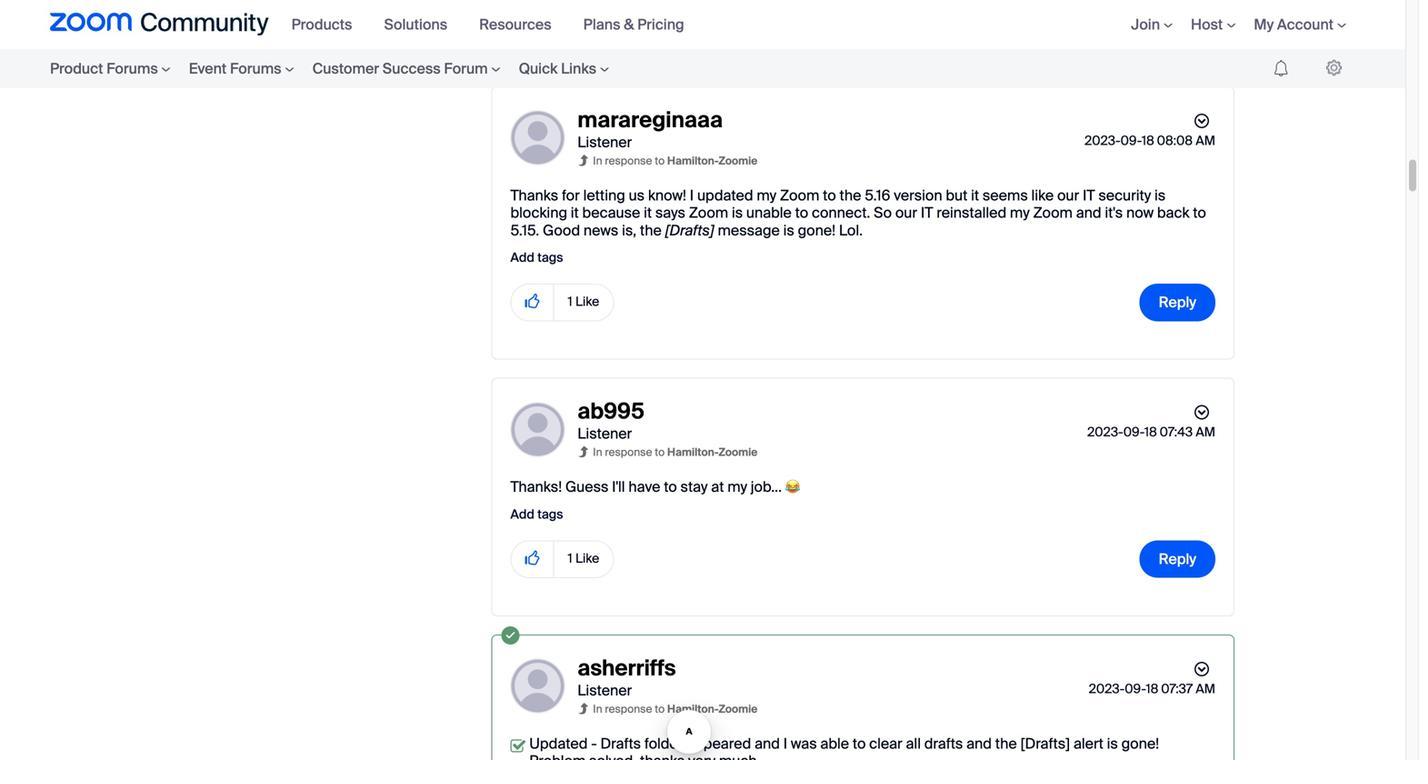 Task type: locate. For each thing, give the bounding box(es) containing it.
is
[[1155, 186, 1166, 205], [732, 203, 743, 222], [783, 221, 794, 240], [1107, 734, 1118, 753]]

1 horizontal spatial my
[[757, 186, 777, 205]]

listener inside marareginaaa listener in response to hamilton-zoomie
[[578, 133, 632, 152]]

1 like for marareginaaa
[[568, 293, 599, 310]]

2 vertical spatial in
[[593, 702, 602, 716]]

2 listener from the top
[[578, 424, 632, 443]]

0 vertical spatial like
[[616, 2, 640, 19]]

and left was
[[755, 734, 780, 753]]

0 horizontal spatial it
[[921, 203, 933, 222]]

2 hamilton- from the top
[[667, 445, 719, 459]]

2 horizontal spatial zoom
[[1033, 203, 1073, 222]]

like for ab995
[[575, 550, 599, 567]]

1 vertical spatial tags
[[537, 506, 563, 523]]

add tags button down '5.15.'
[[510, 249, 563, 266]]

ab995 listener in response to hamilton-zoomie
[[578, 397, 758, 459]]

am right 07:43
[[1196, 424, 1215, 441]]

thanks for letting us know! i updated my zoom to the 5.16 version but it seems like our it security is blocking it because it says zoom is unable to connect. so our it reinstalled my zoom and it's now back to 5.15. good news is, the
[[510, 186, 1206, 240]]

1 vertical spatial 1 like
[[568, 293, 599, 310]]

like
[[616, 2, 640, 19], [575, 293, 599, 310], [575, 550, 599, 567]]

0 horizontal spatial the
[[640, 221, 662, 240]]

1 vertical spatial reply link
[[1140, 284, 1215, 321]]

but
[[946, 186, 968, 205]]

all
[[906, 734, 921, 753]]

gone! left lol.
[[798, 221, 836, 240]]

2 in from the top
[[593, 445, 602, 459]]

1 tags from the top
[[537, 249, 563, 266]]

2 vertical spatial am
[[1196, 680, 1215, 697]]

3 response from the top
[[605, 702, 652, 716]]

zoom right says
[[689, 203, 728, 222]]

at
[[711, 477, 724, 497]]

‎2023- for asherriffs
[[1089, 680, 1125, 697]]

2 vertical spatial 18
[[1146, 680, 1159, 697]]

0 vertical spatial hamilton-
[[667, 154, 719, 168]]

0 vertical spatial 09-
[[1121, 132, 1142, 149]]

2 vertical spatial zoomie
[[719, 702, 758, 716]]

community.title image
[[50, 13, 269, 36]]

2 horizontal spatial the
[[995, 734, 1017, 753]]

ab995 image
[[510, 402, 565, 457]]

know!
[[648, 186, 686, 205]]

0 horizontal spatial it
[[571, 203, 579, 222]]

i inside updated - drafts folder appeared and i was able to clear all drafts and the [drafts] alert is gone! problem solved, thanks very much
[[783, 734, 787, 753]]

hamilton- up stay
[[667, 445, 719, 459]]

0 horizontal spatial i
[[690, 186, 694, 205]]

1 hamilton- from the top
[[667, 154, 719, 168]]

response for ab995
[[605, 445, 652, 459]]

reply for marareginaaa
[[1159, 293, 1196, 312]]

the right drafts
[[995, 734, 1017, 753]]

1 vertical spatial 18
[[1144, 424, 1157, 441]]

18 for ab995
[[1144, 424, 1157, 441]]

[drafts] message is gone! lol.
[[665, 221, 863, 240]]

listener for marareginaaa
[[578, 133, 632, 152]]

listener for asherriffs
[[578, 681, 632, 700]]

add tags for ab995
[[510, 506, 563, 523]]

pricing
[[637, 15, 684, 34]]

1 down good
[[568, 293, 572, 310]]

2 vertical spatial 09-
[[1125, 680, 1146, 697]]

our right the like
[[1057, 186, 1079, 205]]

0 horizontal spatial and
[[755, 734, 780, 753]]

2 vertical spatial hamilton-
[[667, 702, 719, 716]]

1 vertical spatial add
[[510, 506, 534, 523]]

1 vertical spatial zoomie
[[719, 445, 758, 459]]

forums for event forums
[[230, 59, 281, 78]]

2 add tags from the top
[[510, 506, 563, 523]]

0 vertical spatial tags
[[537, 249, 563, 266]]

response for asherriffs
[[605, 702, 652, 716]]

zoomie inside marareginaaa listener in response to hamilton-zoomie
[[719, 154, 758, 168]]

1 zoomie from the top
[[719, 154, 758, 168]]

0 vertical spatial response
[[605, 154, 652, 168]]

drafts
[[924, 734, 963, 753]]

seems
[[983, 186, 1028, 205]]

appeared
[[687, 734, 751, 753]]

0 vertical spatial reply link
[[1140, 0, 1215, 30]]

forum
[[444, 59, 488, 78]]

1 left &
[[609, 2, 613, 19]]

3 reply from the top
[[1159, 550, 1196, 569]]

folder
[[644, 734, 683, 753]]

‎2023- up security
[[1085, 132, 1121, 149]]

0 horizontal spatial gone!
[[798, 221, 836, 240]]

[drafts]
[[665, 221, 714, 240], [1020, 734, 1070, 753]]

asherriffs listener in response to hamilton-zoomie
[[578, 654, 758, 716]]

0 vertical spatial 18
[[1142, 132, 1154, 149]]

1 add tags from the top
[[510, 249, 563, 266]]

2 vertical spatial reply link
[[1140, 540, 1215, 578]]

listener up the i'll
[[578, 424, 632, 443]]

am right 08:08
[[1196, 132, 1215, 149]]

my account
[[1254, 15, 1334, 34]]

to right able
[[853, 734, 866, 753]]

and left it's
[[1076, 203, 1101, 222]]

my left the like
[[1010, 203, 1030, 222]]

gone!
[[798, 221, 836, 240], [1121, 734, 1159, 753]]

zoomie up updated
[[719, 154, 758, 168]]

1 down guess
[[568, 550, 572, 567]]

in inside marareginaaa listener in response to hamilton-zoomie
[[593, 154, 602, 168]]

success
[[383, 59, 441, 78]]

3 in from the top
[[593, 702, 602, 716]]

[drafts] left alert at the right bottom of page
[[1020, 734, 1070, 753]]

2 add tags button from the top
[[510, 506, 563, 523]]

the
[[840, 186, 861, 205], [640, 221, 662, 240], [995, 734, 1017, 753]]

updated
[[697, 186, 753, 205]]

1 vertical spatial listener
[[578, 424, 632, 443]]

like for marareginaaa
[[575, 293, 599, 310]]

in up guess
[[593, 445, 602, 459]]

add for ab995
[[510, 506, 534, 523]]

zoomie for ab995
[[719, 445, 758, 459]]

it right 'but'
[[971, 186, 979, 205]]

in for ab995
[[593, 445, 602, 459]]

terryturtle85 image
[[1326, 60, 1342, 76]]

0 vertical spatial listener
[[578, 133, 632, 152]]

18
[[1142, 132, 1154, 149], [1144, 424, 1157, 441], [1146, 680, 1159, 697]]

zoom right seems
[[1033, 203, 1073, 222]]

2 reply from the top
[[1159, 293, 1196, 312]]

1 vertical spatial add tags button
[[510, 506, 563, 523]]

version
[[894, 186, 942, 205]]

1 add tags button from the top
[[510, 249, 563, 266]]

09- left 07:37
[[1125, 680, 1146, 697]]

‎2023-09-18 08:08 am
[[1085, 132, 1215, 149]]

to up folder
[[655, 702, 665, 716]]

zoomie inside 'asherriffs listener in response to hamilton-zoomie'
[[719, 702, 758, 716]]

i right know!
[[690, 186, 694, 205]]

listener
[[578, 133, 632, 152], [578, 424, 632, 443], [578, 681, 632, 700]]

0 vertical spatial zoomie
[[719, 154, 758, 168]]

add tags button for ab995
[[510, 506, 563, 523]]

says
[[655, 203, 685, 222]]

09- left 07:43
[[1123, 424, 1144, 441]]

0 horizontal spatial zoom
[[689, 203, 728, 222]]

tags down thanks!
[[537, 506, 563, 523]]

response
[[605, 154, 652, 168], [605, 445, 652, 459], [605, 702, 652, 716]]

tags down good
[[537, 249, 563, 266]]

our right so
[[895, 203, 917, 222]]

0 vertical spatial am
[[1196, 132, 1215, 149]]

&
[[624, 15, 634, 34]]

reply link for ab995
[[1140, 540, 1215, 578]]

18 left 08:08
[[1142, 132, 1154, 149]]

solutions link
[[384, 15, 461, 34]]

‎2023-
[[1085, 132, 1121, 149], [1087, 424, 1123, 441], [1089, 680, 1125, 697]]

1 vertical spatial am
[[1196, 424, 1215, 441]]

3 reply link from the top
[[1140, 540, 1215, 578]]

hamilton- inside ab995 listener in response to hamilton-zoomie
[[667, 445, 719, 459]]

2 horizontal spatial it
[[971, 186, 979, 205]]

[drafts] down know!
[[665, 221, 714, 240]]

to inside marareginaaa listener in response to hamilton-zoomie
[[655, 154, 665, 168]]

in inside ab995 listener in response to hamilton-zoomie
[[593, 445, 602, 459]]

hamilton-
[[667, 154, 719, 168], [667, 445, 719, 459], [667, 702, 719, 716]]

event forums link
[[180, 49, 303, 88]]

2 vertical spatial the
[[995, 734, 1017, 753]]

marareginaaa image
[[510, 111, 565, 165]]

it left news
[[571, 203, 579, 222]]

response up drafts
[[605, 702, 652, 716]]

is right alert at the right bottom of page
[[1107, 734, 1118, 753]]

0 horizontal spatial [drafts]
[[665, 221, 714, 240]]

1 like
[[609, 2, 640, 19], [568, 293, 599, 310], [568, 550, 599, 567]]

zoomie up the at
[[719, 445, 758, 459]]

zoom up "[drafts] message is gone! lol."
[[780, 186, 819, 205]]

1 vertical spatial like
[[575, 293, 599, 310]]

2 am from the top
[[1196, 424, 1215, 441]]

1 vertical spatial [drafts]
[[1020, 734, 1070, 753]]

add down '5.15.'
[[510, 249, 534, 266]]

response up the i'll
[[605, 445, 652, 459]]

products link
[[292, 15, 366, 34]]

1 horizontal spatial and
[[966, 734, 992, 753]]

forums right event
[[230, 59, 281, 78]]

in up the -
[[593, 702, 602, 716]]

menu bar
[[282, 0, 707, 49], [1104, 0, 1355, 49], [14, 49, 655, 88]]

hamilton- inside 'asherriffs listener in response to hamilton-zoomie'
[[667, 702, 719, 716]]

to left 5.16
[[823, 186, 836, 205]]

my for to
[[757, 186, 777, 205]]

1 horizontal spatial [drafts]
[[1020, 734, 1070, 753]]

1 vertical spatial gone!
[[1121, 734, 1159, 753]]

3 am from the top
[[1196, 680, 1215, 697]]

reply link
[[1140, 0, 1215, 30], [1140, 284, 1215, 321], [1140, 540, 1215, 578]]

2 forums from the left
[[230, 59, 281, 78]]

gone! right alert at the right bottom of page
[[1121, 734, 1159, 753]]

response for marareginaaa
[[605, 154, 652, 168]]

to up 'thanks! guess i'll have to stay at my job... 😂'
[[655, 445, 665, 459]]

zoomie for asherriffs
[[719, 702, 758, 716]]

2 tags from the top
[[537, 506, 563, 523]]

to up know!
[[655, 154, 665, 168]]

hamilton- up appeared
[[667, 702, 719, 716]]

so
[[874, 203, 892, 222]]

add tags button
[[510, 249, 563, 266], [510, 506, 563, 523]]

0 vertical spatial 1
[[609, 2, 613, 19]]

our
[[1057, 186, 1079, 205], [895, 203, 917, 222]]

0 vertical spatial i
[[690, 186, 694, 205]]

18 left 07:43
[[1144, 424, 1157, 441]]

zoomie inside ab995 listener in response to hamilton-zoomie
[[719, 445, 758, 459]]

0 vertical spatial in
[[593, 154, 602, 168]]

it
[[1083, 186, 1095, 205], [921, 203, 933, 222]]

‎2023- left 07:43
[[1087, 424, 1123, 441]]

forums down community.title 'image'
[[106, 59, 158, 78]]

account
[[1277, 15, 1334, 34]]

1 listener from the top
[[578, 133, 632, 152]]

response inside 'asherriffs listener in response to hamilton-zoomie'
[[605, 702, 652, 716]]

1 vertical spatial 09-
[[1123, 424, 1144, 441]]

it left says
[[644, 203, 652, 222]]

and right drafts
[[966, 734, 992, 753]]

‎2023- for marareginaaa
[[1085, 132, 1121, 149]]

2 vertical spatial 1 like
[[568, 550, 599, 567]]

add tags button down thanks!
[[510, 506, 563, 523]]

menu bar containing product forums
[[14, 49, 655, 88]]

09-
[[1121, 132, 1142, 149], [1123, 424, 1144, 441], [1125, 680, 1146, 697]]

1 horizontal spatial forums
[[230, 59, 281, 78]]

have
[[629, 477, 660, 497]]

2 horizontal spatial and
[[1076, 203, 1101, 222]]

09- for marareginaaa
[[1121, 132, 1142, 149]]

09- for asherriffs
[[1125, 680, 1146, 697]]

thanks
[[640, 752, 685, 760]]

0 vertical spatial 1 like
[[609, 2, 640, 19]]

listener inside ab995 listener in response to hamilton-zoomie
[[578, 424, 632, 443]]

response inside ab995 listener in response to hamilton-zoomie
[[605, 445, 652, 459]]

my up "[drafts] message is gone! lol."
[[757, 186, 777, 205]]

2 zoomie from the top
[[719, 445, 758, 459]]

1 horizontal spatial gone!
[[1121, 734, 1159, 753]]

add tags button for marareginaaa
[[510, 249, 563, 266]]

1 vertical spatial ‎2023-
[[1087, 424, 1123, 441]]

0 vertical spatial ‎2023-
[[1085, 132, 1121, 149]]

0 vertical spatial add tags
[[510, 249, 563, 266]]

add tags down thanks!
[[510, 506, 563, 523]]

it
[[971, 186, 979, 205], [571, 203, 579, 222], [644, 203, 652, 222]]

18 for asherriffs
[[1146, 680, 1159, 697]]

reply link for marareginaaa
[[1140, 284, 1215, 321]]

am for ab995
[[1196, 424, 1215, 441]]

2 reply link from the top
[[1140, 284, 1215, 321]]

1 am from the top
[[1196, 132, 1215, 149]]

hamilton- inside marareginaaa listener in response to hamilton-zoomie
[[667, 154, 719, 168]]

3 listener from the top
[[578, 681, 632, 700]]

1 vertical spatial in
[[593, 445, 602, 459]]

the left 5.16
[[840, 186, 861, 205]]

it left 'but'
[[921, 203, 933, 222]]

1 horizontal spatial i
[[783, 734, 787, 753]]

1 vertical spatial response
[[605, 445, 652, 459]]

links
[[561, 59, 596, 78]]

0 horizontal spatial my
[[727, 477, 747, 497]]

1 vertical spatial 1
[[568, 293, 572, 310]]

zoomie
[[719, 154, 758, 168], [719, 445, 758, 459], [719, 702, 758, 716]]

0 horizontal spatial forums
[[106, 59, 158, 78]]

tags for marareginaaa
[[537, 249, 563, 266]]

is right now
[[1155, 186, 1166, 205]]

in for marareginaaa
[[593, 154, 602, 168]]

response inside marareginaaa listener in response to hamilton-zoomie
[[605, 154, 652, 168]]

my for 😂
[[727, 477, 747, 497]]

zoomie up appeared
[[719, 702, 758, 716]]

0 vertical spatial add
[[510, 249, 534, 266]]

1 vertical spatial reply
[[1159, 293, 1196, 312]]

2 response from the top
[[605, 445, 652, 459]]

0 vertical spatial the
[[840, 186, 861, 205]]

1 in from the top
[[593, 154, 602, 168]]

0 vertical spatial reply
[[1159, 1, 1196, 20]]

my right the at
[[727, 477, 747, 497]]

in inside 'asherriffs listener in response to hamilton-zoomie'
[[593, 702, 602, 716]]

i
[[690, 186, 694, 205], [783, 734, 787, 753]]

add tags down '5.15.'
[[510, 249, 563, 266]]

listener inside 'asherriffs listener in response to hamilton-zoomie'
[[578, 681, 632, 700]]

1 horizontal spatial it
[[1083, 186, 1095, 205]]

add
[[510, 249, 534, 266], [510, 506, 534, 523]]

my
[[757, 186, 777, 205], [1010, 203, 1030, 222], [727, 477, 747, 497]]

2 vertical spatial 1
[[568, 550, 572, 567]]

to inside updated - drafts folder appeared and i was able to clear all drafts and the [drafts] alert is gone! problem solved, thanks very much
[[853, 734, 866, 753]]

listener up the -
[[578, 681, 632, 700]]

1 forums from the left
[[106, 59, 158, 78]]

1 reply from the top
[[1159, 1, 1196, 20]]

add down thanks!
[[510, 506, 534, 523]]

1 vertical spatial i
[[783, 734, 787, 753]]

2 add from the top
[[510, 506, 534, 523]]

ab995 link
[[578, 397, 644, 426]]

1 vertical spatial add tags
[[510, 506, 563, 523]]

reply for ab995
[[1159, 550, 1196, 569]]

0 vertical spatial add tags button
[[510, 249, 563, 266]]

1 add from the top
[[510, 249, 534, 266]]

was
[[791, 734, 817, 753]]

hamilton- up know!
[[667, 154, 719, 168]]

it left it's
[[1083, 186, 1095, 205]]

1 response from the top
[[605, 154, 652, 168]]

2 vertical spatial like
[[575, 550, 599, 567]]

‎2023- up alert at the right bottom of page
[[1089, 680, 1125, 697]]

5.15.
[[510, 221, 539, 240]]

2 vertical spatial reply
[[1159, 550, 1196, 569]]

2 vertical spatial response
[[605, 702, 652, 716]]

18 left 07:37
[[1146, 680, 1159, 697]]

in up letting
[[593, 154, 602, 168]]

3 zoomie from the top
[[719, 702, 758, 716]]

the right is,
[[640, 221, 662, 240]]

menu bar containing products
[[282, 0, 707, 49]]

2 vertical spatial listener
[[578, 681, 632, 700]]

is inside updated - drafts folder appeared and i was able to clear all drafts and the [drafts] alert is gone! problem solved, thanks very much
[[1107, 734, 1118, 753]]

1 vertical spatial hamilton-
[[667, 445, 719, 459]]

to
[[655, 154, 665, 168], [823, 186, 836, 205], [795, 203, 808, 222], [1193, 203, 1206, 222], [655, 445, 665, 459], [664, 477, 677, 497], [655, 702, 665, 716], [853, 734, 866, 753]]

i left was
[[783, 734, 787, 753]]

response up us
[[605, 154, 652, 168]]

2 vertical spatial ‎2023-
[[1089, 680, 1125, 697]]

am right 07:37
[[1196, 680, 1215, 697]]

listener up letting
[[578, 133, 632, 152]]

[drafts] inside updated - drafts folder appeared and i was able to clear all drafts and the [drafts] alert is gone! problem solved, thanks very much
[[1020, 734, 1070, 753]]

09- left 08:08
[[1121, 132, 1142, 149]]

plans & pricing link
[[583, 15, 698, 34]]

asherriffs
[[578, 654, 676, 682]]

3 hamilton- from the top
[[667, 702, 719, 716]]

like
[[1031, 186, 1054, 205]]



Task type: vqa. For each thing, say whether or not it's contained in the screenshot.
the Other
no



Task type: describe. For each thing, give the bounding box(es) containing it.
join link
[[1131, 15, 1173, 34]]

blocking
[[510, 203, 567, 222]]

event
[[189, 59, 227, 78]]

quick links link
[[510, 49, 618, 88]]

quick
[[519, 59, 558, 78]]

0 horizontal spatial our
[[895, 203, 917, 222]]

quick links
[[519, 59, 596, 78]]

the inside updated - drafts folder appeared and i was able to clear all drafts and the [drafts] alert is gone! problem solved, thanks very much
[[995, 734, 1017, 753]]

1 horizontal spatial it
[[644, 203, 652, 222]]

products
[[292, 15, 352, 34]]

able
[[820, 734, 849, 753]]

18 for marareginaaa
[[1142, 132, 1154, 149]]

to left stay
[[664, 477, 677, 497]]

hamilton- for ab995
[[667, 445, 719, 459]]

host link
[[1191, 15, 1236, 34]]

listener for ab995
[[578, 424, 632, 443]]

resources link
[[479, 15, 565, 34]]

job...
[[751, 477, 782, 497]]

forums for product forums
[[106, 59, 158, 78]]

marareginaaa link
[[578, 106, 723, 134]]

much
[[719, 752, 757, 760]]

am for asherriffs
[[1196, 680, 1215, 697]]

asherriffs link
[[578, 654, 676, 682]]

is,
[[622, 221, 636, 240]]

customer success forum link
[[303, 49, 510, 88]]

-
[[591, 734, 597, 753]]

good
[[543, 221, 580, 240]]

very
[[688, 752, 716, 760]]

1 horizontal spatial the
[[840, 186, 861, 205]]

07:37
[[1161, 680, 1193, 697]]

add for marareginaaa
[[510, 249, 534, 266]]

😂
[[785, 477, 800, 497]]

thanks
[[510, 186, 558, 205]]

stay
[[680, 477, 708, 497]]

for
[[562, 186, 580, 205]]

problem
[[529, 752, 586, 760]]

tags for ab995
[[537, 506, 563, 523]]

and inside thanks for letting us know! i updated my zoom to the 5.16 version but it seems like our it security is blocking it because it says zoom is unable to connect. so our it reinstalled my zoom and it's now back to 5.15. good news is, the
[[1076, 203, 1101, 222]]

customer
[[312, 59, 379, 78]]

security
[[1098, 186, 1151, 205]]

thanks! guess i'll have to stay at my job... 😂
[[510, 477, 800, 497]]

solved,
[[589, 752, 637, 760]]

my account link
[[1254, 15, 1346, 34]]

to inside 'asherriffs listener in response to hamilton-zoomie'
[[655, 702, 665, 716]]

resources
[[479, 15, 552, 34]]

in for asherriffs
[[593, 702, 602, 716]]

letting
[[583, 186, 625, 205]]

09- for ab995
[[1123, 424, 1144, 441]]

message
[[718, 221, 780, 240]]

1 horizontal spatial zoom
[[780, 186, 819, 205]]

marareginaaa listener in response to hamilton-zoomie
[[578, 106, 758, 168]]

1 horizontal spatial our
[[1057, 186, 1079, 205]]

‎2023- for ab995
[[1087, 424, 1123, 441]]

product
[[50, 59, 103, 78]]

i inside thanks for letting us know! i updated my zoom to the 5.16 version but it seems like our it security is blocking it because it says zoom is unable to connect. so our it reinstalled my zoom and it's now back to 5.15. good news is, the
[[690, 186, 694, 205]]

hamilton- for asherriffs
[[667, 702, 719, 716]]

my
[[1254, 15, 1274, 34]]

zoomie for marareginaaa
[[719, 154, 758, 168]]

guess
[[565, 477, 609, 497]]

join
[[1131, 15, 1160, 34]]

to right back
[[1193, 203, 1206, 222]]

reinstalled
[[937, 203, 1006, 222]]

menu bar containing join
[[1104, 0, 1355, 49]]

customer success forum
[[312, 59, 488, 78]]

5.16
[[865, 186, 890, 205]]

2 horizontal spatial my
[[1010, 203, 1030, 222]]

drafts
[[600, 734, 641, 753]]

news
[[584, 221, 618, 240]]

to right unable
[[795, 203, 808, 222]]

‎2023-09-18 07:37 am
[[1089, 680, 1215, 697]]

unable
[[746, 203, 792, 222]]

lol.
[[839, 221, 863, 240]]

updated - drafts folder appeared and i was able to clear all drafts and the [drafts] alert is gone! problem solved, thanks very much
[[529, 734, 1159, 760]]

plans
[[583, 15, 620, 34]]

‎2023-09-18 07:43 am
[[1087, 424, 1215, 441]]

08:08
[[1157, 132, 1193, 149]]

1 for ab995
[[568, 550, 572, 567]]

product forums link
[[50, 49, 180, 88]]

1 vertical spatial the
[[640, 221, 662, 240]]

gone! inside updated - drafts folder appeared and i was able to clear all drafts and the [drafts] alert is gone! problem solved, thanks very much
[[1121, 734, 1159, 753]]

because
[[582, 203, 640, 222]]

marareginaaa
[[578, 106, 723, 134]]

am for marareginaaa
[[1196, 132, 1215, 149]]

to inside ab995 listener in response to hamilton-zoomie
[[655, 445, 665, 459]]

now
[[1126, 203, 1154, 222]]

us
[[629, 186, 645, 205]]

event forums
[[189, 59, 281, 78]]

i'll
[[612, 477, 625, 497]]

host
[[1191, 15, 1223, 34]]

is right message
[[783, 221, 794, 240]]

plans & pricing
[[583, 15, 684, 34]]

0 vertical spatial [drafts]
[[665, 221, 714, 240]]

product forums
[[50, 59, 158, 78]]

1 for marareginaaa
[[568, 293, 572, 310]]

alert
[[1074, 734, 1103, 753]]

add tags for marareginaaa
[[510, 249, 563, 266]]

1 reply link from the top
[[1140, 0, 1215, 30]]

1 like for ab995
[[568, 550, 599, 567]]

is left unable
[[732, 203, 743, 222]]

back
[[1157, 203, 1190, 222]]

connect.
[[812, 203, 870, 222]]

0 vertical spatial gone!
[[798, 221, 836, 240]]

07:43
[[1160, 424, 1193, 441]]

ab995
[[578, 397, 644, 426]]

solutions
[[384, 15, 447, 34]]

updated
[[529, 734, 588, 753]]

hamilton- for marareginaaa
[[667, 154, 719, 168]]

thanks!
[[510, 477, 562, 497]]

asherriffs image
[[510, 659, 565, 713]]

it's
[[1105, 203, 1123, 222]]



